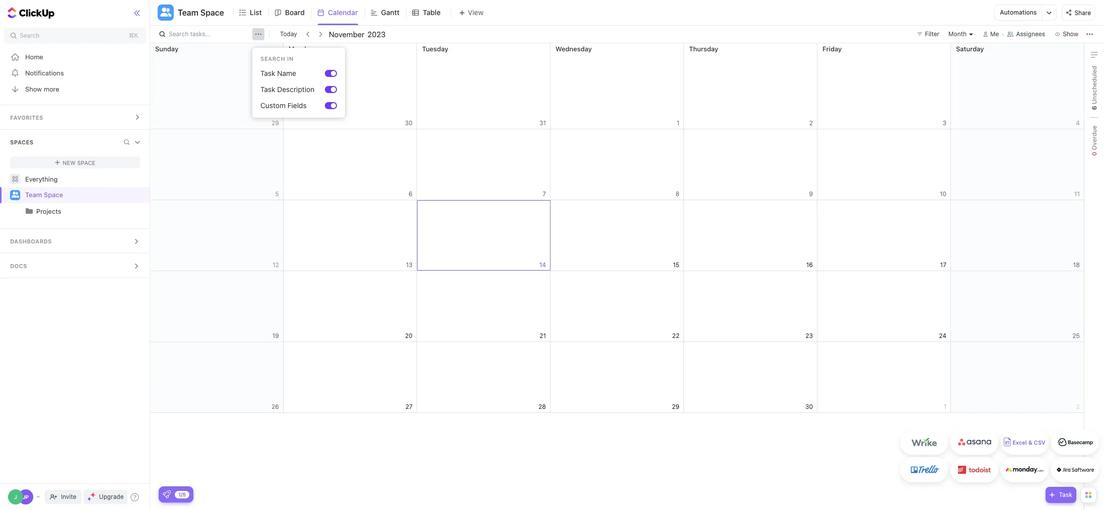 Task type: locate. For each thing, give the bounding box(es) containing it.
calendar link
[[328, 0, 362, 25]]

0 vertical spatial team
[[178, 8, 198, 17]]

0 horizontal spatial team space
[[25, 191, 63, 199]]

team space inside sidebar navigation
[[25, 191, 63, 199]]

search up sunday
[[169, 30, 189, 38]]

table link
[[423, 0, 445, 25]]

fields
[[287, 101, 307, 110]]

automations
[[1000, 9, 1037, 16]]

space up projects
[[44, 191, 63, 199]]

me button
[[979, 28, 1003, 40]]

4 row from the top
[[150, 271, 1084, 343]]

favorites
[[10, 114, 43, 121]]

1 row from the top
[[150, 43, 1084, 129]]

task description
[[260, 85, 314, 94]]

search up task name
[[260, 55, 285, 62]]

team space inside 'button'
[[178, 8, 224, 17]]

excel & csv link
[[1001, 430, 1049, 455]]

user group image
[[11, 192, 19, 198]]

task for task description
[[260, 85, 275, 94]]

custom
[[260, 101, 286, 110]]

sunday
[[155, 45, 178, 53]]

description
[[277, 85, 314, 94]]

team space down everything
[[25, 191, 63, 199]]

0 horizontal spatial team
[[25, 191, 42, 199]]

20
[[405, 332, 413, 340]]

search
[[169, 30, 189, 38], [20, 32, 39, 39], [260, 55, 285, 62]]

today button
[[278, 29, 299, 39]]

gantt link
[[381, 0, 404, 25]]

calendar
[[328, 8, 358, 17]]

team
[[178, 8, 198, 17], [25, 191, 42, 199]]

1 vertical spatial task
[[260, 85, 275, 94]]

27
[[405, 403, 413, 411]]

18
[[1073, 261, 1080, 269]]

upgrade
[[99, 494, 124, 501]]

Search tasks... text field
[[169, 27, 252, 41]]

unscheduled
[[1090, 66, 1098, 106]]

1 vertical spatial space
[[77, 159, 95, 166]]

space right new on the left of the page
[[77, 159, 95, 166]]

team space up tasks...
[[178, 8, 224, 17]]

list
[[250, 8, 262, 17]]

more
[[44, 85, 59, 93]]

show more
[[25, 85, 59, 93]]

task inside button
[[260, 85, 275, 94]]

⌘k
[[129, 32, 138, 39]]

home link
[[0, 49, 150, 65]]

grid
[[150, 43, 1084, 511]]

in
[[287, 55, 294, 62]]

share
[[1075, 9, 1091, 16]]

notifications link
[[0, 65, 150, 81]]

team down everything
[[25, 191, 42, 199]]

row
[[150, 43, 1084, 129], [150, 129, 1084, 200], [150, 200, 1084, 271], [150, 271, 1084, 343], [150, 343, 1084, 414]]

task name button
[[256, 65, 325, 82]]

thursday
[[689, 45, 718, 53]]

everything
[[25, 175, 58, 183]]

task
[[260, 69, 275, 78], [260, 85, 275, 94], [1059, 492, 1072, 499]]

search inside sidebar navigation
[[20, 32, 39, 39]]

task description button
[[256, 82, 325, 98]]

1 horizontal spatial search
[[169, 30, 189, 38]]

excel
[[1013, 440, 1027, 447]]

space
[[200, 8, 224, 17], [77, 159, 95, 166], [44, 191, 63, 199]]

0 vertical spatial task
[[260, 69, 275, 78]]

sidebar navigation
[[0, 0, 150, 511]]

search for search tasks...
[[169, 30, 189, 38]]

&
[[1028, 440, 1032, 447]]

1 vertical spatial team space
[[25, 191, 63, 199]]

team inside team space link
[[25, 191, 42, 199]]

task name
[[260, 69, 296, 78]]

task inside button
[[260, 69, 275, 78]]

search for search in
[[260, 55, 285, 62]]

0 horizontal spatial search
[[20, 32, 39, 39]]

row containing 14
[[150, 200, 1084, 271]]

row containing 19
[[150, 271, 1084, 343]]

0 horizontal spatial space
[[44, 191, 63, 199]]

projects link
[[1, 203, 141, 220], [36, 203, 141, 220]]

search in
[[260, 55, 294, 62]]

1 vertical spatial team
[[25, 191, 42, 199]]

6
[[1090, 106, 1098, 110]]

search up home at the top of page
[[20, 32, 39, 39]]

2 row from the top
[[150, 129, 1084, 200]]

overdue
[[1090, 126, 1098, 152]]

list link
[[250, 0, 266, 25]]

excel & csv
[[1013, 440, 1045, 447]]

1 horizontal spatial team space
[[178, 8, 224, 17]]

2 horizontal spatial space
[[200, 8, 224, 17]]

0 vertical spatial team space
[[178, 8, 224, 17]]

friday
[[823, 45, 842, 53]]

team up search tasks...
[[178, 8, 198, 17]]

onboarding checklist button image
[[163, 491, 171, 499]]

1 horizontal spatial team
[[178, 8, 198, 17]]

23
[[806, 332, 813, 340]]

29
[[672, 403, 679, 411]]

new space
[[63, 159, 95, 166]]

space up search tasks... text box
[[200, 8, 224, 17]]

2 vertical spatial space
[[44, 191, 63, 199]]

3 row from the top
[[150, 200, 1084, 271]]

docs
[[10, 263, 27, 269]]

dashboards
[[10, 238, 52, 245]]

5 row from the top
[[150, 343, 1084, 414]]

custom fields button
[[256, 98, 325, 114]]

notifications
[[25, 69, 64, 77]]

15
[[673, 261, 679, 269]]

team space
[[178, 8, 224, 17], [25, 191, 63, 199]]

onboarding checklist button element
[[163, 491, 171, 499]]

everything link
[[0, 171, 150, 187]]

show
[[25, 85, 42, 93]]

monday
[[289, 45, 313, 53]]

25
[[1073, 332, 1080, 340]]

0 vertical spatial space
[[200, 8, 224, 17]]

team inside team space 'button'
[[178, 8, 198, 17]]

space for team space 'button'
[[200, 8, 224, 17]]

space inside 'button'
[[200, 8, 224, 17]]

search tasks...
[[169, 30, 211, 38]]

2 horizontal spatial search
[[260, 55, 285, 62]]



Task type: describe. For each thing, give the bounding box(es) containing it.
26
[[272, 403, 279, 411]]

csv
[[1034, 440, 1045, 447]]

projects
[[36, 208, 61, 216]]

upgrade link
[[83, 491, 128, 505]]

team space for team space 'button'
[[178, 8, 224, 17]]

17
[[940, 261, 946, 269]]

search for search
[[20, 32, 39, 39]]

space for team space link
[[44, 191, 63, 199]]

30
[[805, 403, 813, 411]]

task for task name
[[260, 69, 275, 78]]

custom fields
[[260, 101, 307, 110]]

tasks...
[[190, 30, 211, 38]]

24
[[939, 332, 946, 340]]

1/5
[[178, 492, 186, 498]]

14
[[539, 261, 546, 269]]

16
[[806, 261, 813, 269]]

automations button
[[995, 5, 1042, 20]]

name
[[277, 69, 296, 78]]

wednesday
[[556, 45, 592, 53]]

board link
[[285, 0, 309, 25]]

19
[[272, 332, 279, 340]]

board
[[285, 8, 305, 17]]

me
[[990, 30, 999, 38]]

22
[[672, 332, 679, 340]]

table
[[423, 8, 441, 17]]

share button
[[1062, 5, 1095, 21]]

assignees
[[1016, 30, 1045, 38]]

gantt
[[381, 8, 400, 17]]

28
[[538, 403, 546, 411]]

row containing 26
[[150, 343, 1084, 414]]

21
[[540, 332, 546, 340]]

team space button
[[174, 2, 224, 24]]

tuesday
[[422, 45, 448, 53]]

invite
[[61, 494, 76, 501]]

1 projects link from the left
[[1, 203, 141, 220]]

team for team space 'button'
[[178, 8, 198, 17]]

1 horizontal spatial space
[[77, 159, 95, 166]]

team space link
[[25, 187, 141, 203]]

2 projects link from the left
[[36, 203, 141, 220]]

team space for team space link
[[25, 191, 63, 199]]

grid containing sunday
[[150, 43, 1084, 511]]

saturday
[[956, 45, 984, 53]]

home
[[25, 53, 43, 61]]

new
[[63, 159, 76, 166]]

team for team space link
[[25, 191, 42, 199]]

2 vertical spatial task
[[1059, 492, 1072, 499]]

favorites button
[[0, 105, 150, 129]]

assignees button
[[1003, 28, 1050, 40]]

0
[[1090, 152, 1098, 156]]

today
[[280, 30, 297, 38]]



Task type: vqa. For each thing, say whether or not it's contained in the screenshot.
Everything
yes



